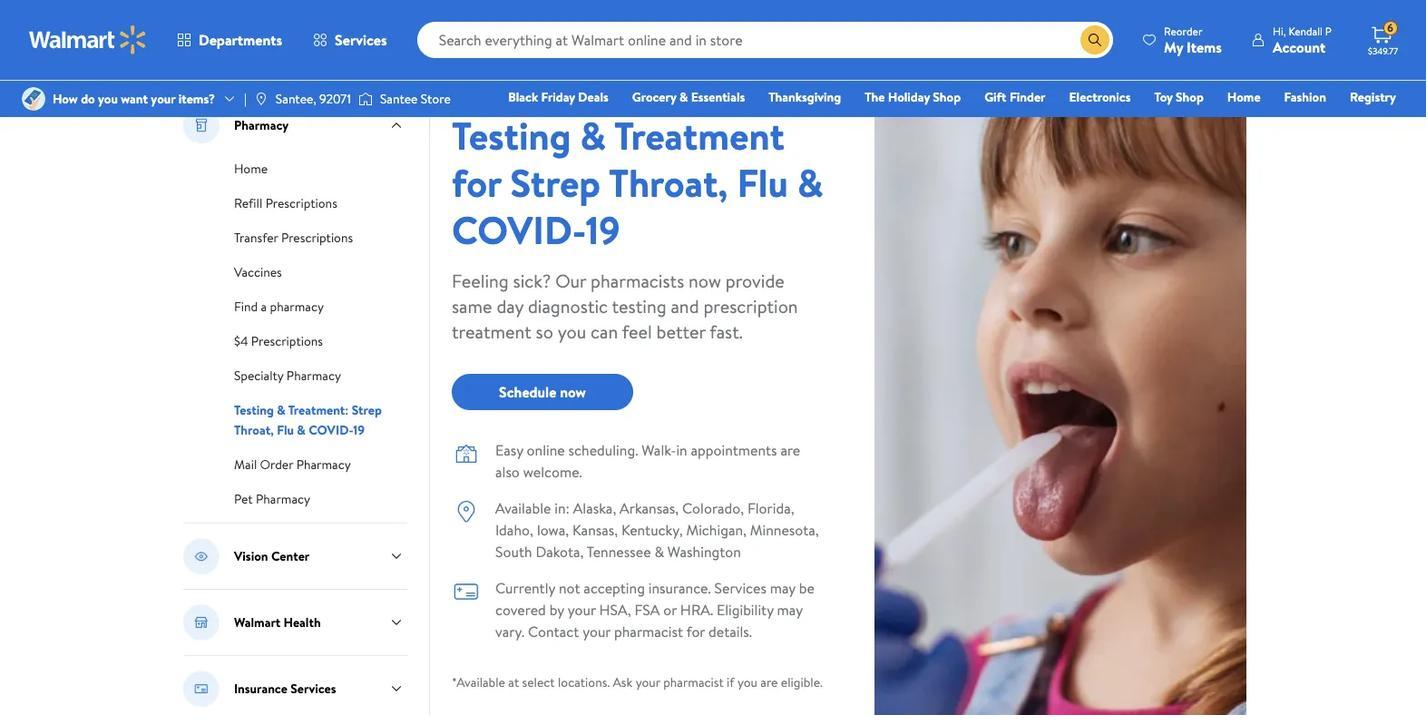 Task type: describe. For each thing, give the bounding box(es) containing it.
testing
[[612, 294, 667, 319]]

testing inside pharmacy clinical services testing & treatment for strep throat, flu & covid-19
[[452, 109, 571, 162]]

for inside currently not accepting insurance. services may be covered by your hsa, fsa or hra. eligibility may vary. contact your pharmacist for details.
[[687, 622, 705, 642]]

refill prescriptions link
[[234, 192, 338, 212]]

vision center image
[[183, 538, 220, 575]]

2 shop from the left
[[1176, 88, 1204, 106]]

toy shop link
[[1147, 87, 1213, 107]]

throat, inside pharmacy clinical services testing & treatment for strep throat, flu & covid-19
[[609, 156, 728, 210]]

day
[[497, 294, 524, 319]]

vaccines
[[234, 263, 282, 281]]

friday
[[542, 88, 575, 106]]

$4
[[234, 332, 248, 350]]

contact
[[528, 622, 579, 642]]

insurance
[[234, 680, 288, 698]]

our
[[556, 269, 587, 293]]

idaho,
[[496, 520, 534, 540]]

& down deals
[[581, 109, 606, 162]]

clinical
[[534, 84, 593, 108]]

92071
[[320, 90, 351, 108]]

pharmacy clinical services testing & treatment for strep throat, flu & covid-19
[[452, 84, 824, 257]]

gift finder
[[985, 88, 1046, 106]]

testing inside testing & treatment: strep throat, flu & covid-19
[[234, 401, 274, 419]]

6
[[1388, 20, 1394, 36]]

specialty pharmacy
[[234, 367, 341, 385]]

essentials
[[691, 88, 745, 106]]

pharmacy down order
[[256, 490, 310, 508]]

pharmacy up treatment:
[[287, 367, 341, 385]]

& inside available in: alaska, arkansas, colorado, florida, idaho, iowa, kansas, kentucky, michigan, minnesota, south dakota, tennessee & washington
[[655, 542, 664, 562]]

& right "grocery"
[[680, 88, 688, 106]]

19 inside testing & treatment: strep throat, flu & covid-19
[[353, 421, 365, 439]]

pet pharmacy link
[[234, 488, 310, 508]]

0 horizontal spatial health
[[180, 44, 228, 66]]

and
[[671, 294, 699, 319]]

fashion
[[1285, 88, 1327, 106]]

pharmacy
[[270, 298, 324, 316]]

pet
[[234, 490, 253, 508]]

or
[[664, 600, 677, 620]]

services inside 'popup button'
[[335, 30, 387, 50]]

1 horizontal spatial home link
[[1220, 87, 1270, 107]]

0 vertical spatial you
[[98, 90, 118, 108]]

treatment
[[452, 320, 532, 344]]

departments button
[[162, 18, 298, 62]]

arkansas,
[[620, 498, 679, 518]]

fsa
[[635, 600, 660, 620]]

colorado,
[[683, 498, 744, 518]]

do
[[81, 90, 95, 108]]

center
[[271, 547, 310, 566]]

$4 prescriptions link
[[234, 330, 323, 350]]

& down specialty pharmacy
[[277, 401, 286, 419]]

|
[[244, 90, 247, 108]]

schedule
[[499, 382, 557, 402]]

gift
[[985, 88, 1007, 106]]

fast.
[[710, 320, 743, 344]]

walmart+
[[1343, 113, 1397, 132]]

testing & treatment: strep throat, flu & covid-19 link
[[234, 399, 382, 439]]

one
[[1258, 113, 1285, 132]]

your right want
[[151, 90, 176, 108]]

& down treatment:
[[297, 421, 306, 439]]

treatment:
[[288, 401, 349, 419]]

hi,
[[1273, 23, 1287, 39]]

black friday deals
[[509, 88, 609, 106]]

one debit link
[[1250, 113, 1327, 133]]

available in: alaska, arkansas, colorado, florida, idaho, iowa, kansas, kentucky, michigan, minnesota, south dakota, tennessee & washington
[[496, 498, 819, 562]]

kansas,
[[573, 520, 618, 540]]

pharmacy image
[[183, 107, 220, 143]]

items?
[[179, 90, 215, 108]]

your right the by
[[568, 600, 596, 620]]

currently not accepting insurance. services may be covered by your hsa, fsa or hra. eligibility may vary. contact your pharmacist for details. image
[[452, 577, 481, 606]]

*available at select locations. ask your pharmacist if you are eligible.
[[452, 674, 823, 692]]

florida,
[[748, 498, 795, 518]]

$349.77
[[1369, 44, 1399, 57]]

Walmart Site-Wide search field
[[417, 22, 1114, 58]]

find a pharmacy
[[234, 298, 324, 316]]

minnesota,
[[750, 520, 819, 540]]

walmart health image
[[183, 605, 220, 641]]

currently not accepting insurance. services may be covered by your hsa, fsa or hra. eligibility may vary. contact your pharmacist for details.
[[496, 578, 815, 642]]

0 horizontal spatial home
[[234, 160, 268, 178]]

prescriptions for $4 prescriptions
[[251, 332, 323, 350]]

pharmacy down |
[[234, 116, 289, 134]]

diagnostic
[[528, 294, 608, 319]]

0 horizontal spatial home link
[[234, 158, 268, 178]]

covid- inside pharmacy clinical services testing & treatment for strep throat, flu & covid-19
[[452, 203, 586, 257]]

toy shop
[[1155, 88, 1204, 106]]

items
[[1187, 37, 1223, 57]]

 image for santee store
[[358, 90, 373, 108]]

19 inside pharmacy clinical services testing & treatment for strep throat, flu & covid-19
[[586, 203, 621, 257]]

health & wellness
[[180, 44, 308, 66]]

fashion link
[[1277, 87, 1335, 107]]

covered
[[496, 600, 546, 620]]

transfer prescriptions
[[234, 229, 353, 247]]

eligible.
[[781, 674, 823, 692]]

so
[[536, 320, 554, 344]]

provide
[[726, 269, 785, 293]]

services inside currently not accepting insurance. services may be covered by your hsa, fsa or hra. eligibility may vary. contact your pharmacist for details.
[[715, 578, 767, 598]]

can
[[591, 320, 618, 344]]

online
[[527, 440, 565, 460]]

available
[[496, 498, 551, 518]]

services inside pharmacy clinical services testing & treatment for strep throat, flu & covid-19
[[597, 84, 662, 108]]

your right ask
[[636, 674, 661, 692]]

ask
[[613, 674, 633, 692]]

vision center
[[234, 547, 310, 566]]

refill prescriptions
[[234, 194, 338, 212]]

find a pharmacy link
[[234, 296, 324, 316]]

how do you want your items?
[[53, 90, 215, 108]]

reorder my items
[[1165, 23, 1223, 57]]

locations.
[[558, 674, 610, 692]]

walmart+ link
[[1335, 113, 1405, 133]]

hra.
[[681, 600, 714, 620]]

0 vertical spatial home
[[1228, 88, 1261, 106]]

sick?
[[513, 269, 551, 293]]

services right the insurance
[[291, 680, 336, 698]]

finder
[[1010, 88, 1046, 106]]

south
[[496, 542, 532, 562]]

insurance.
[[649, 578, 711, 598]]

are inside easy online scheduling. walk-in appointments are also welcome.
[[781, 440, 801, 460]]

1 vertical spatial may
[[778, 600, 803, 620]]

easy online scheduling. walk-in appointments are also welcome. image
[[452, 439, 481, 468]]

insurance services
[[234, 680, 336, 698]]

santee
[[380, 90, 418, 108]]

vary.
[[496, 622, 525, 642]]



Task type: locate. For each thing, give the bounding box(es) containing it.
1 vertical spatial 19
[[353, 421, 365, 439]]

easy online scheduling. walk-in appointments are also welcome.
[[496, 440, 801, 482]]

services up 92071
[[335, 30, 387, 50]]

1 vertical spatial home link
[[234, 158, 268, 178]]

0 horizontal spatial covid-
[[309, 421, 353, 439]]

select
[[522, 674, 555, 692]]

1 vertical spatial are
[[761, 674, 778, 692]]

0 horizontal spatial shop
[[933, 88, 961, 106]]

0 horizontal spatial strep
[[352, 401, 382, 419]]

1 vertical spatial health
[[284, 614, 321, 632]]

0 horizontal spatial 19
[[353, 421, 365, 439]]

 image for santee, 92071
[[254, 92, 269, 106]]

covid- inside testing & treatment: strep throat, flu & covid-19
[[309, 421, 353, 439]]

Search search field
[[417, 22, 1114, 58]]

now right schedule
[[560, 382, 586, 402]]

the holiday shop link
[[857, 87, 970, 107]]

1 vertical spatial now
[[560, 382, 586, 402]]

washington
[[668, 542, 742, 562]]

same
[[452, 294, 493, 319]]

holiday
[[888, 88, 930, 106]]

0 vertical spatial pharmacist
[[615, 622, 684, 642]]

shop right the toy
[[1176, 88, 1204, 106]]

1 horizontal spatial are
[[781, 440, 801, 460]]

santee, 92071
[[276, 90, 351, 108]]

testing
[[452, 109, 571, 162], [234, 401, 274, 419]]

strep down friday
[[511, 156, 601, 210]]

throat, up mail on the bottom of page
[[234, 421, 274, 439]]

you right if
[[738, 674, 758, 692]]

available in: alaska, arkansas, colorado, florida, idaho, iowa, kansas, kentucky, michigan, minnesota, south dakota, tennessee & washington image
[[452, 497, 481, 526]]

find
[[234, 298, 258, 316]]

1 horizontal spatial flu
[[738, 156, 789, 210]]

eligibility
[[717, 600, 774, 620]]

0 vertical spatial home link
[[1220, 87, 1270, 107]]

& down kentucky,
[[655, 542, 664, 562]]

0 horizontal spatial testing
[[234, 401, 274, 419]]

refill
[[234, 194, 263, 212]]

a
[[261, 298, 267, 316]]

1 vertical spatial covid-
[[309, 421, 353, 439]]

home link up one
[[1220, 87, 1270, 107]]

0 horizontal spatial for
[[452, 156, 502, 210]]

hsa,
[[600, 600, 631, 620]]

strep inside pharmacy clinical services testing & treatment for strep throat, flu & covid-19
[[511, 156, 601, 210]]

order
[[260, 456, 293, 474]]

health
[[180, 44, 228, 66], [284, 614, 321, 632]]

transfer
[[234, 229, 278, 247]]

store
[[421, 90, 451, 108]]

throat, down "grocery"
[[609, 156, 728, 210]]

specialty
[[234, 367, 284, 385]]

mail order pharmacy link
[[234, 454, 351, 474]]

santee store
[[380, 90, 451, 108]]

1 shop from the left
[[933, 88, 961, 106]]

black
[[509, 88, 538, 106]]

toy
[[1155, 88, 1173, 106]]

0 vertical spatial covid-
[[452, 203, 586, 257]]

registry link
[[1343, 87, 1405, 107]]

strep right treatment:
[[352, 401, 382, 419]]

1 horizontal spatial covid-
[[452, 203, 586, 257]]

1 horizontal spatial health
[[284, 614, 321, 632]]

0 vertical spatial may
[[770, 578, 796, 598]]

1 vertical spatial strep
[[352, 401, 382, 419]]

electronics
[[1070, 88, 1131, 106]]

1 vertical spatial pharmacist
[[664, 674, 724, 692]]

home
[[1228, 88, 1261, 106], [234, 160, 268, 178]]

walmart insurance services image
[[183, 671, 220, 707]]

pharmacist down fsa
[[615, 622, 684, 642]]

grocery
[[632, 88, 677, 106]]

schedule now button
[[452, 374, 634, 410]]

for inside pharmacy clinical services testing & treatment for strep throat, flu & covid-19
[[452, 156, 502, 210]]

search icon image
[[1088, 33, 1103, 47]]

now inside "button"
[[560, 382, 586, 402]]

0 horizontal spatial you
[[98, 90, 118, 108]]

alaska,
[[573, 498, 617, 518]]

grocery & essentials link
[[624, 87, 754, 107]]

details.
[[709, 622, 752, 642]]

0 vertical spatial flu
[[738, 156, 789, 210]]

0 horizontal spatial flu
[[277, 421, 294, 439]]

michigan,
[[687, 520, 747, 540]]

0 vertical spatial for
[[452, 156, 502, 210]]

may left be at the bottom of the page
[[770, 578, 796, 598]]

$4 prescriptions
[[234, 332, 323, 350]]

health right walmart
[[284, 614, 321, 632]]

shop right holiday in the top of the page
[[933, 88, 961, 106]]

you down diagnostic
[[558, 320, 587, 344]]

2 horizontal spatial you
[[738, 674, 758, 692]]

kendall
[[1289, 23, 1323, 39]]

0 horizontal spatial  image
[[254, 92, 269, 106]]

walk-
[[642, 440, 677, 460]]

prescriptions up transfer prescriptions link
[[266, 194, 338, 212]]

1 horizontal spatial you
[[558, 320, 587, 344]]

1 vertical spatial throat,
[[234, 421, 274, 439]]

prescription
[[704, 294, 798, 319]]

& down thanksgiving
[[798, 156, 824, 210]]

testing down black at the top of the page
[[452, 109, 571, 162]]

prescriptions down refill prescriptions
[[281, 229, 353, 247]]

0 horizontal spatial throat,
[[234, 421, 274, 439]]

dakota,
[[536, 542, 584, 562]]

0 horizontal spatial now
[[560, 382, 586, 402]]

transfer prescriptions link
[[234, 227, 353, 247]]

services right clinical
[[597, 84, 662, 108]]

prescriptions for transfer prescriptions
[[281, 229, 353, 247]]

1 horizontal spatial 19
[[586, 203, 621, 257]]

0 vertical spatial 19
[[586, 203, 621, 257]]

health up items?
[[180, 44, 228, 66]]

pharmacists
[[591, 269, 685, 293]]

you inside feeling sick? our pharmacists now provide same day diagnostic testing and prescription treatment so you can feel better fast.
[[558, 320, 587, 344]]

pharmacy inside pharmacy clinical services testing & treatment for strep throat, flu & covid-19
[[452, 84, 530, 108]]

services
[[335, 30, 387, 50], [597, 84, 662, 108], [715, 578, 767, 598], [291, 680, 336, 698]]

kentucky,
[[622, 520, 683, 540]]

pharmacy
[[452, 84, 530, 108], [234, 116, 289, 134], [287, 367, 341, 385], [296, 456, 351, 474], [256, 490, 310, 508]]

grocery & essentials
[[632, 88, 745, 106]]

1 vertical spatial flu
[[277, 421, 294, 439]]

 image
[[22, 87, 45, 111]]

pet pharmacy
[[234, 490, 310, 508]]

pharmacist left if
[[664, 674, 724, 692]]

0 vertical spatial throat,
[[609, 156, 728, 210]]

walmart image
[[29, 25, 147, 54]]

1 vertical spatial prescriptions
[[281, 229, 353, 247]]

1 vertical spatial home
[[234, 160, 268, 178]]

also
[[496, 462, 520, 482]]

1 horizontal spatial throat,
[[609, 156, 728, 210]]

strep
[[511, 156, 601, 210], [352, 401, 382, 419]]

home up one
[[1228, 88, 1261, 106]]

iowa,
[[537, 520, 569, 540]]

now up and
[[689, 269, 722, 293]]

1 horizontal spatial  image
[[358, 90, 373, 108]]

are right appointments
[[781, 440, 801, 460]]

1 vertical spatial you
[[558, 320, 587, 344]]

0 vertical spatial strep
[[511, 156, 601, 210]]

1 horizontal spatial home
[[1228, 88, 1261, 106]]

0 vertical spatial are
[[781, 440, 801, 460]]

registry
[[1351, 88, 1397, 106]]

6 $349.77
[[1369, 20, 1399, 57]]

& left wellness
[[231, 44, 243, 66]]

prescriptions for refill prescriptions
[[266, 194, 338, 212]]

deals
[[579, 88, 609, 106]]

debit
[[1288, 113, 1319, 132]]

account
[[1273, 37, 1326, 57]]

 image right |
[[254, 92, 269, 106]]

covid-
[[452, 203, 586, 257], [309, 421, 353, 439]]

pharmacy right order
[[296, 456, 351, 474]]

scheduling.
[[569, 440, 638, 460]]

1 horizontal spatial now
[[689, 269, 722, 293]]

may down be at the bottom of the page
[[778, 600, 803, 620]]

flu inside testing & treatment: strep throat, flu & covid-19
[[277, 421, 294, 439]]

accepting
[[584, 578, 645, 598]]

services up eligibility
[[715, 578, 767, 598]]

you right do
[[98, 90, 118, 108]]

covid- down treatment:
[[309, 421, 353, 439]]

schedule now
[[499, 382, 586, 402]]

home up 'refill'
[[234, 160, 268, 178]]

want
[[121, 90, 148, 108]]

0 vertical spatial prescriptions
[[266, 194, 338, 212]]

walmart
[[234, 614, 281, 632]]

1 vertical spatial testing
[[234, 401, 274, 419]]

 image right 92071
[[358, 90, 373, 108]]

the holiday shop
[[865, 88, 961, 106]]

1 horizontal spatial testing
[[452, 109, 571, 162]]

feeling sick? our pharmacists now provide same day diagnostic testing and prescription treatment so you can feel better fast.
[[452, 269, 798, 344]]

thanksgiving link
[[761, 87, 850, 107]]

0 vertical spatial health
[[180, 44, 228, 66]]

0 vertical spatial now
[[689, 269, 722, 293]]

treatment
[[614, 109, 785, 162]]

at
[[509, 674, 519, 692]]

throat, inside testing & treatment: strep throat, flu & covid-19
[[234, 421, 274, 439]]

appointments
[[691, 440, 778, 460]]

19
[[586, 203, 621, 257], [353, 421, 365, 439]]

testing & treatment: strep throat, flu & covid-19
[[234, 401, 382, 439]]

1 horizontal spatial for
[[687, 622, 705, 642]]

are
[[781, 440, 801, 460], [761, 674, 778, 692]]

black friday deals link
[[500, 87, 617, 107]]

0 horizontal spatial are
[[761, 674, 778, 692]]

welcome.
[[523, 462, 583, 482]]

&
[[231, 44, 243, 66], [680, 88, 688, 106], [581, 109, 606, 162], [798, 156, 824, 210], [277, 401, 286, 419], [297, 421, 306, 439], [655, 542, 664, 562]]

feeling
[[452, 269, 509, 293]]

pharmacy right store
[[452, 84, 530, 108]]

you
[[98, 90, 118, 108], [558, 320, 587, 344], [738, 674, 758, 692]]

testing down specialty
[[234, 401, 274, 419]]

pharmacist inside currently not accepting insurance. services may be covered by your hsa, fsa or hra. eligibility may vary. contact your pharmacist for details.
[[615, 622, 684, 642]]

prescriptions up the specialty pharmacy link
[[251, 332, 323, 350]]

1 horizontal spatial shop
[[1176, 88, 1204, 106]]

strep inside testing & treatment: strep throat, flu & covid-19
[[352, 401, 382, 419]]

2 vertical spatial prescriptions
[[251, 332, 323, 350]]

1 horizontal spatial strep
[[511, 156, 601, 210]]

thanksgiving
[[769, 88, 842, 106]]

flu inside pharmacy clinical services testing & treatment for strep throat, flu & covid-19
[[738, 156, 789, 210]]

now inside feeling sick? our pharmacists now provide same day diagnostic testing and prescription treatment so you can feel better fast.
[[689, 269, 722, 293]]

 image
[[358, 90, 373, 108], [254, 92, 269, 106]]

home link up 'refill'
[[234, 158, 268, 178]]

2 vertical spatial you
[[738, 674, 758, 692]]

1 vertical spatial for
[[687, 622, 705, 642]]

covid- up sick?
[[452, 203, 586, 257]]

*available
[[452, 674, 506, 692]]

are left eligible.
[[761, 674, 778, 692]]

0 vertical spatial testing
[[452, 109, 571, 162]]

your down hsa,
[[583, 622, 611, 642]]



Task type: vqa. For each thing, say whether or not it's contained in the screenshot.
Minnesota,
yes



